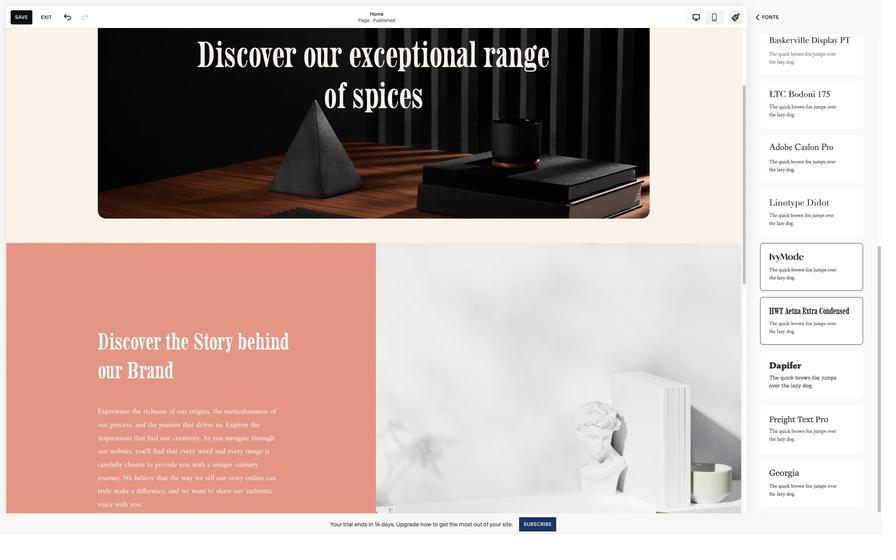 Task type: locate. For each thing, give the bounding box(es) containing it.
3 the from the top
[[770, 158, 778, 165]]

1 vertical spatial the quick brown fox jumps over the lazy dog.
[[770, 267, 837, 281]]

linotype
[[770, 197, 805, 208]]

the inside 'adobe caslon pro the quick brown fox jumps over the lazy dog.'
[[770, 158, 778, 165]]

out
[[474, 521, 483, 528]]

brown down the linotype
[[792, 212, 804, 219]]

dog. down the linotype
[[786, 220, 795, 227]]

0 vertical spatial the quick brown fox jumps over the lazy dog.
[[770, 51, 837, 65]]

the down freight
[[770, 428, 779, 437]]

ivymode
[[770, 251, 805, 263]]

1 the quick brown fox jumps over the lazy dog. from the top
[[770, 51, 837, 65]]

quick down the linotype
[[779, 212, 790, 219]]

fox inside the linotype didot the quick brown fox jumps over the lazy dog.
[[806, 212, 812, 219]]

lazy down the linotype
[[778, 220, 785, 227]]

dog.
[[787, 58, 796, 65], [787, 111, 796, 120], [787, 166, 796, 173], [786, 220, 795, 227], [787, 275, 796, 281], [787, 327, 796, 336], [803, 383, 813, 389], [787, 436, 796, 445], [787, 491, 796, 497]]

jumps inside 'hwt aetna extra condensed the quick brown fox jumps over the lazy dog.'
[[814, 319, 827, 329]]

brown down 'text'
[[792, 428, 805, 437]]

lazy inside 'adobe caslon pro the quick brown fox jumps over the lazy dog.'
[[778, 166, 786, 173]]

the inside the ltc bodoni 175 the quick brown fox jumps over the lazy dog.
[[770, 103, 779, 112]]

exit button
[[37, 10, 56, 24]]

quick down freight
[[780, 428, 791, 437]]

the down ltc
[[770, 103, 779, 112]]

4 the from the top
[[770, 212, 778, 219]]

quick
[[779, 51, 790, 57], [780, 103, 791, 112], [779, 158, 791, 165], [779, 212, 790, 219], [779, 267, 791, 273], [779, 319, 790, 329], [781, 375, 795, 381], [780, 428, 791, 437], [779, 483, 791, 489]]

jumps inside the ltc bodoni 175 the quick brown fox jumps over the lazy dog.
[[814, 103, 827, 112]]

brown down caslon
[[792, 158, 805, 165]]

dog. up 'text'
[[803, 383, 813, 389]]

3 the quick brown fox jumps over the lazy dog. from the top
[[770, 483, 837, 497]]

·
[[371, 17, 372, 23]]

the inside 'hwt aetna extra condensed the quick brown fox jumps over the lazy dog.'
[[770, 319, 778, 329]]

home
[[370, 11, 384, 17]]

the down ltc
[[770, 111, 777, 120]]

dog. inside freight text pro the quick brown fox jumps over the lazy dog.
[[787, 436, 796, 445]]

display
[[812, 35, 839, 46]]

your
[[490, 521, 502, 528]]

dapifer the quick brown fox jumps over the lazy dog.
[[770, 359, 837, 389]]

of
[[484, 521, 489, 528]]

pro for freight text pro
[[816, 414, 829, 425]]

the inside dapifer the quick brown fox jumps over the lazy dog.
[[770, 375, 779, 381]]

hwt
[[770, 306, 784, 317]]

the down freight
[[770, 436, 777, 445]]

the quick brown fox jumps over the lazy dog. down the baskerville display pt
[[770, 51, 837, 65]]

5 the from the top
[[770, 267, 778, 273]]

the down adobe
[[770, 158, 778, 165]]

lazy down ltc
[[778, 111, 786, 120]]

dog. down aetna
[[787, 327, 796, 336]]

175
[[818, 89, 831, 100]]

the down the linotype
[[770, 220, 776, 227]]

brown inside the ltc bodoni 175 the quick brown fox jumps over the lazy dog.
[[792, 103, 805, 112]]

page
[[358, 17, 370, 23]]

ltc bodoni 175 the quick brown fox jumps over the lazy dog.
[[770, 89, 837, 120]]

fox
[[806, 51, 813, 57], [807, 103, 813, 112], [806, 158, 813, 165], [806, 212, 812, 219], [807, 267, 813, 273], [807, 319, 813, 329], [813, 375, 821, 381], [807, 428, 813, 437], [806, 483, 813, 489]]

pro inside 'adobe caslon pro the quick brown fox jumps over the lazy dog.'
[[822, 141, 834, 156]]

0 vertical spatial pro
[[822, 141, 834, 156]]

brown down dapifer
[[796, 375, 812, 381]]

6 the from the top
[[770, 319, 778, 329]]

the down the ivymode
[[770, 267, 778, 273]]

the inside freight text pro the quick brown fox jumps over the lazy dog.
[[770, 428, 779, 437]]

pro inside freight text pro the quick brown fox jumps over the lazy dog.
[[816, 414, 829, 425]]

jumps inside freight text pro the quick brown fox jumps over the lazy dog.
[[814, 428, 827, 437]]

jumps
[[814, 51, 826, 57], [814, 103, 827, 112], [814, 158, 826, 165], [813, 212, 825, 219], [814, 267, 827, 273], [814, 319, 827, 329], [822, 375, 837, 381], [814, 428, 827, 437], [814, 483, 827, 489]]

bodoni
[[789, 89, 816, 100]]

quick inside dapifer the quick brown fox jumps over the lazy dog.
[[781, 375, 795, 381]]

2 the quick brown fox jumps over the lazy dog. from the top
[[770, 267, 837, 281]]

dog. down georgia
[[787, 491, 796, 497]]

pro for adobe caslon pro
[[822, 141, 834, 156]]

over
[[828, 51, 837, 57], [828, 103, 837, 112], [828, 158, 837, 165], [827, 212, 835, 219], [828, 267, 837, 273], [828, 319, 837, 329], [770, 383, 781, 389], [828, 428, 837, 437], [828, 483, 837, 489]]

quick down baskerville
[[779, 51, 790, 57]]

tab list
[[688, 11, 724, 23]]

the inside 'adobe caslon pro the quick brown fox jumps over the lazy dog.'
[[770, 166, 776, 173]]

quick down ltc
[[780, 103, 791, 112]]

brown inside 'adobe caslon pro the quick brown fox jumps over the lazy dog.'
[[792, 158, 805, 165]]

condensed
[[820, 306, 850, 317]]

quick inside the ltc bodoni 175 the quick brown fox jumps over the lazy dog.
[[780, 103, 791, 112]]

save button
[[11, 10, 32, 24]]

quick down adobe
[[779, 158, 791, 165]]

quick down georgia
[[779, 483, 791, 489]]

lazy down dapifer
[[792, 383, 802, 389]]

freight
[[770, 414, 796, 425]]

text
[[798, 414, 814, 425]]

dog. down bodoni
[[787, 111, 796, 120]]

lazy down adobe
[[778, 166, 786, 173]]

brown down baskerville
[[792, 51, 805, 57]]

most
[[459, 521, 473, 528]]

pro right caslon
[[822, 141, 834, 156]]

upgrade
[[397, 521, 420, 528]]

ltc
[[770, 89, 787, 100]]

8 the from the top
[[770, 428, 779, 437]]

the
[[770, 58, 777, 65], [770, 111, 777, 120], [770, 166, 776, 173], [770, 220, 776, 227], [770, 275, 777, 281], [770, 327, 776, 336], [782, 383, 790, 389], [770, 436, 777, 445], [770, 491, 776, 497], [450, 521, 458, 528]]

the down baskerville
[[770, 51, 778, 57]]

jumps inside 'adobe caslon pro the quick brown fox jumps over the lazy dog.'
[[814, 158, 826, 165]]

1 vertical spatial pro
[[816, 414, 829, 425]]

brown inside freight text pro the quick brown fox jumps over the lazy dog.
[[792, 428, 805, 437]]

fox inside 'adobe caslon pro the quick brown fox jumps over the lazy dog.'
[[806, 158, 813, 165]]

dog. down freight
[[787, 436, 796, 445]]

the down adobe
[[770, 166, 776, 173]]

lazy inside the linotype didot the quick brown fox jumps over the lazy dog.
[[778, 220, 785, 227]]

brown down bodoni
[[792, 103, 805, 112]]

lazy
[[778, 58, 786, 65], [778, 111, 786, 120], [778, 166, 786, 173], [778, 220, 785, 227], [778, 275, 786, 281], [778, 327, 786, 336], [792, 383, 802, 389], [778, 436, 786, 445], [778, 491, 786, 497]]

the down baskerville
[[770, 58, 777, 65]]

the quick brown fox jumps over the lazy dog. down the ivymode
[[770, 267, 837, 281]]

the down dapifer
[[782, 383, 790, 389]]

brown
[[792, 51, 805, 57], [792, 103, 805, 112], [792, 158, 805, 165], [792, 212, 804, 219], [792, 267, 806, 273], [792, 319, 805, 329], [796, 375, 812, 381], [792, 428, 805, 437], [792, 483, 805, 489]]

hwt aetna extra condensed the quick brown fox jumps over the lazy dog.
[[770, 306, 850, 336]]

in
[[369, 521, 374, 528]]

7 the from the top
[[770, 375, 779, 381]]

quick inside 'adobe caslon pro the quick brown fox jumps over the lazy dog.'
[[779, 158, 791, 165]]

subscribe
[[524, 521, 552, 527]]

lazy inside the ltc bodoni 175 the quick brown fox jumps over the lazy dog.
[[778, 111, 786, 120]]

over inside the ltc bodoni 175 the quick brown fox jumps over the lazy dog.
[[828, 103, 837, 112]]

quick down dapifer
[[781, 375, 795, 381]]

quick down the ivymode
[[779, 267, 791, 273]]

home page · published
[[358, 11, 396, 23]]

get
[[440, 521, 448, 528]]

lazy down freight
[[778, 436, 786, 445]]

dog. down adobe
[[787, 166, 796, 173]]

dapifer
[[770, 359, 802, 371]]

now
[[421, 521, 432, 528]]

brown down aetna
[[792, 319, 805, 329]]

lazy inside freight text pro the quick brown fox jumps over the lazy dog.
[[778, 436, 786, 445]]

the quick brown fox jumps over the lazy dog. for georgia
[[770, 483, 837, 497]]

the down the linotype
[[770, 212, 778, 219]]

the down hwt on the bottom
[[770, 319, 778, 329]]

baskerville display pt
[[770, 35, 851, 46]]

pro right 'text'
[[816, 414, 829, 425]]

the quick brown fox jumps over the lazy dog.
[[770, 51, 837, 65], [770, 267, 837, 281], [770, 483, 837, 497]]

baskerville
[[770, 35, 810, 46]]

2 the from the top
[[770, 103, 779, 112]]

2 vertical spatial the quick brown fox jumps over the lazy dog.
[[770, 483, 837, 497]]

the down hwt on the bottom
[[770, 327, 776, 336]]

freight text pro the quick brown fox jumps over the lazy dog.
[[770, 414, 837, 445]]

quick down hwt on the bottom
[[779, 319, 790, 329]]

pro
[[822, 141, 834, 156], [816, 414, 829, 425]]

the down georgia
[[770, 483, 778, 489]]

pt
[[841, 35, 851, 46]]

the down dapifer
[[770, 375, 779, 381]]

save
[[15, 14, 28, 20]]

lazy down baskerville
[[778, 58, 786, 65]]

the
[[770, 51, 778, 57], [770, 103, 779, 112], [770, 158, 778, 165], [770, 212, 778, 219], [770, 267, 778, 273], [770, 319, 778, 329], [770, 375, 779, 381], [770, 428, 779, 437], [770, 483, 778, 489]]

fox inside freight text pro the quick brown fox jumps over the lazy dog.
[[807, 428, 813, 437]]

the quick brown fox jumps over the lazy dog. down georgia
[[770, 483, 837, 497]]

the down georgia
[[770, 491, 776, 497]]

didot
[[808, 197, 830, 208]]

lazy down hwt on the bottom
[[778, 327, 786, 336]]



Task type: describe. For each thing, give the bounding box(es) containing it.
subscribe button
[[520, 517, 557, 532]]

ends
[[355, 521, 368, 528]]

trial
[[344, 521, 353, 528]]

dog. inside dapifer the quick brown fox jumps over the lazy dog.
[[803, 383, 813, 389]]

brown inside the linotype didot the quick brown fox jumps over the lazy dog.
[[792, 212, 804, 219]]

over inside the linotype didot the quick brown fox jumps over the lazy dog.
[[827, 212, 835, 219]]

jumps inside the linotype didot the quick brown fox jumps over the lazy dog.
[[813, 212, 825, 219]]

over inside freight text pro the quick brown fox jumps over the lazy dog.
[[828, 428, 837, 437]]

dog. inside 'adobe caslon pro the quick brown fox jumps over the lazy dog.'
[[787, 166, 796, 173]]

9 the from the top
[[770, 483, 778, 489]]

the inside the linotype didot the quick brown fox jumps over the lazy dog.
[[770, 212, 778, 219]]

quick inside freight text pro the quick brown fox jumps over the lazy dog.
[[780, 428, 791, 437]]

brown down georgia
[[792, 483, 805, 489]]

over inside 'adobe caslon pro the quick brown fox jumps over the lazy dog.'
[[828, 158, 837, 165]]

site.
[[503, 521, 514, 528]]

the inside the ltc bodoni 175 the quick brown fox jumps over the lazy dog.
[[770, 111, 777, 120]]

dog. inside 'hwt aetna extra condensed the quick brown fox jumps over the lazy dog.'
[[787, 327, 796, 336]]

your trial ends in 14 days. upgrade now to get the most out of your site.
[[331, 521, 514, 528]]

dog. inside the ltc bodoni 175 the quick brown fox jumps over the lazy dog.
[[787, 111, 796, 120]]

days.
[[382, 521, 395, 528]]

lazy down georgia
[[778, 491, 786, 497]]

the inside the linotype didot the quick brown fox jumps over the lazy dog.
[[770, 220, 776, 227]]

to
[[433, 521, 438, 528]]

caslon
[[795, 141, 820, 156]]

fonts button
[[748, 9, 788, 26]]

1 the from the top
[[770, 51, 778, 57]]

dog. inside the linotype didot the quick brown fox jumps over the lazy dog.
[[786, 220, 795, 227]]

fox inside 'hwt aetna extra condensed the quick brown fox jumps over the lazy dog.'
[[807, 319, 813, 329]]

the quick brown fox jumps over the lazy dog. for baskerville display pt
[[770, 51, 837, 65]]

lazy inside 'hwt aetna extra condensed the quick brown fox jumps over the lazy dog.'
[[778, 327, 786, 336]]

fonts
[[763, 14, 780, 20]]

aetna
[[786, 306, 802, 317]]

brown down the ivymode
[[792, 267, 806, 273]]

published
[[373, 17, 396, 23]]

the quick brown fox jumps over the lazy dog. for ivymode
[[770, 267, 837, 281]]

brown inside dapifer the quick brown fox jumps over the lazy dog.
[[796, 375, 812, 381]]

exit
[[41, 14, 52, 20]]

dog. down the ivymode
[[787, 275, 796, 281]]

adobe
[[770, 141, 793, 156]]

the inside 'hwt aetna extra condensed the quick brown fox jumps over the lazy dog.'
[[770, 327, 776, 336]]

quick inside the linotype didot the quick brown fox jumps over the lazy dog.
[[779, 212, 790, 219]]

fox inside the ltc bodoni 175 the quick brown fox jumps over the lazy dog.
[[807, 103, 813, 112]]

extra
[[803, 306, 818, 317]]

14
[[375, 521, 380, 528]]

over inside dapifer the quick brown fox jumps over the lazy dog.
[[770, 383, 781, 389]]

your
[[331, 521, 342, 528]]

georgia
[[770, 468, 800, 478]]

linotype didot the quick brown fox jumps over the lazy dog.
[[770, 197, 835, 227]]

adobe caslon pro the quick brown fox jumps over the lazy dog.
[[770, 141, 837, 173]]

the inside dapifer the quick brown fox jumps over the lazy dog.
[[782, 383, 790, 389]]

quick inside 'hwt aetna extra condensed the quick brown fox jumps over the lazy dog.'
[[779, 319, 790, 329]]

lazy inside dapifer the quick brown fox jumps over the lazy dog.
[[792, 383, 802, 389]]

over inside 'hwt aetna extra condensed the quick brown fox jumps over the lazy dog.'
[[828, 319, 837, 329]]

the right get
[[450, 521, 458, 528]]

dog. down baskerville
[[787, 58, 796, 65]]

fox inside dapifer the quick brown fox jumps over the lazy dog.
[[813, 375, 821, 381]]

lazy down the ivymode
[[778, 275, 786, 281]]

brown inside 'hwt aetna extra condensed the quick brown fox jumps over the lazy dog.'
[[792, 319, 805, 329]]

the down the ivymode
[[770, 275, 777, 281]]

jumps inside dapifer the quick brown fox jumps over the lazy dog.
[[822, 375, 837, 381]]

the inside freight text pro the quick brown fox jumps over the lazy dog.
[[770, 436, 777, 445]]



Task type: vqa. For each thing, say whether or not it's contained in the screenshot.
Avant
no



